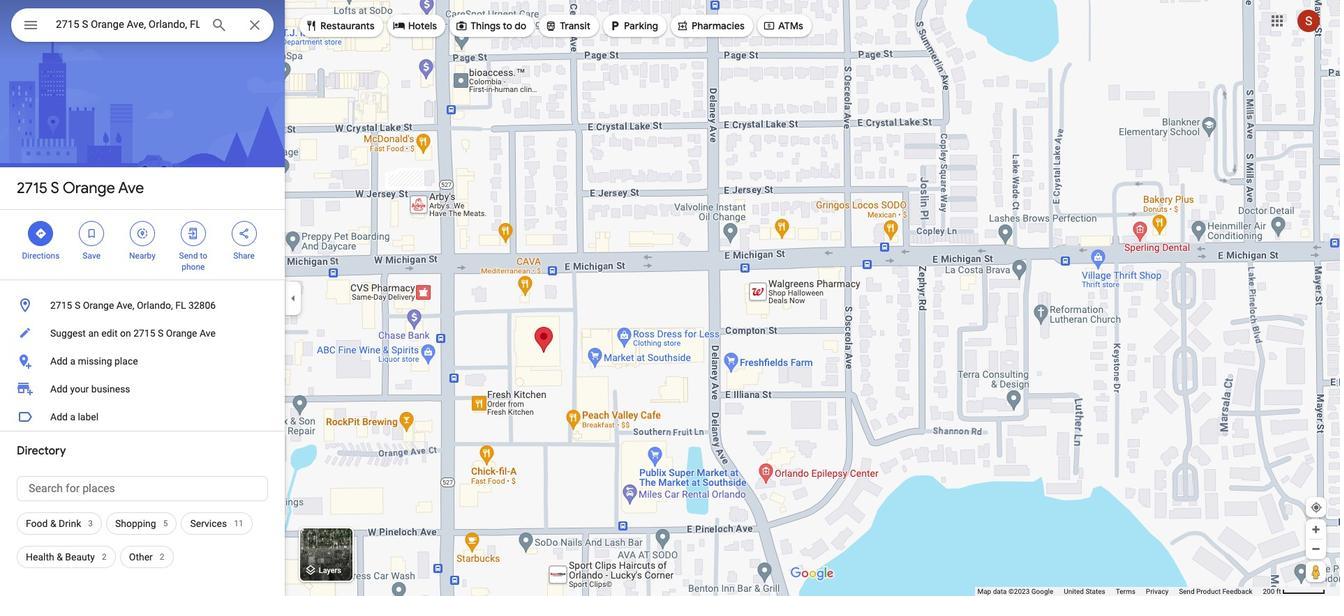 Task type: vqa. For each thing, say whether or not it's contained in the screenshot.
13 inside 13 HR 26 MIN EWR – SFO
no



Task type: describe. For each thing, give the bounding box(es) containing it.
layers
[[319, 567, 341, 576]]

privacy
[[1146, 589, 1169, 596]]

2 inside 'health & beauty 2'
[[102, 553, 107, 563]]


[[187, 226, 200, 242]]

send for send product feedback
[[1179, 589, 1195, 596]]


[[22, 15, 39, 35]]

product
[[1197, 589, 1221, 596]]

zoom in image
[[1311, 525, 1322, 535]]


[[238, 226, 250, 242]]


[[455, 18, 468, 33]]

other
[[129, 552, 153, 563]]

label
[[78, 412, 99, 423]]

privacy button
[[1146, 588, 1169, 597]]

 hotels
[[393, 18, 437, 33]]

map data ©2023 google
[[978, 589, 1054, 596]]

show your location image
[[1310, 502, 1323, 515]]

& for drink
[[50, 519, 56, 530]]

send product feedback button
[[1179, 588, 1253, 597]]

united states
[[1064, 589, 1106, 596]]

ft
[[1277, 589, 1281, 596]]

fl
[[175, 300, 186, 311]]

add for add a missing place
[[50, 356, 68, 367]]

200
[[1263, 589, 1275, 596]]

services
[[190, 519, 227, 530]]

business
[[91, 384, 130, 395]]

place
[[115, 356, 138, 367]]

orange for ave
[[63, 179, 115, 198]]

add a label button
[[0, 404, 285, 431]]


[[34, 226, 47, 242]]

states
[[1086, 589, 1106, 596]]

feedback
[[1223, 589, 1253, 596]]

to inside  things to do
[[503, 20, 512, 32]]

map
[[978, 589, 991, 596]]


[[305, 18, 318, 33]]

add your business
[[50, 384, 130, 395]]

add a missing place button
[[0, 348, 285, 376]]

shopping 5
[[115, 519, 168, 530]]

11
[[234, 519, 243, 529]]

©2023
[[1009, 589, 1030, 596]]

collapse side panel image
[[286, 291, 301, 306]]

other 2
[[129, 552, 164, 563]]


[[763, 18, 776, 33]]

orange for ave,
[[83, 300, 114, 311]]

phone
[[182, 262, 205, 272]]

2715 s orange ave, orlando, fl 32806
[[50, 300, 216, 311]]

do
[[515, 20, 527, 32]]

health
[[26, 552, 54, 563]]

directory
[[17, 445, 66, 459]]

send to phone
[[179, 251, 207, 272]]

share
[[233, 251, 255, 261]]

atms
[[778, 20, 803, 32]]

google maps element
[[0, 0, 1340, 597]]

 search field
[[11, 8, 274, 45]]

2 inside other 2
[[160, 553, 164, 563]]

 atms
[[763, 18, 803, 33]]


[[676, 18, 689, 33]]

2715 for 2715 s orange ave, orlando, fl 32806
[[50, 300, 72, 311]]


[[609, 18, 621, 33]]

united
[[1064, 589, 1084, 596]]

terms
[[1116, 589, 1136, 596]]

google account: sheryl atherton  
(sheryl.atherton@adept.ai) image
[[1298, 10, 1320, 32]]

things
[[471, 20, 501, 32]]

ave inside button
[[200, 328, 216, 339]]

orange inside suggest an edit on 2715 s orange ave button
[[166, 328, 197, 339]]


[[85, 226, 98, 242]]

32806
[[188, 300, 216, 311]]

2 horizontal spatial s
[[158, 328, 164, 339]]

pharmacies
[[692, 20, 745, 32]]

add for add a label
[[50, 412, 68, 423]]



Task type: locate. For each thing, give the bounding box(es) containing it.
transit
[[560, 20, 591, 32]]

1 horizontal spatial s
[[75, 300, 80, 311]]

2715 s orange ave, orlando, fl 32806 button
[[0, 292, 285, 320]]

restaurants
[[320, 20, 375, 32]]

send left product
[[1179, 589, 1195, 596]]

a for missing
[[70, 356, 75, 367]]

1 vertical spatial a
[[70, 412, 75, 423]]

0 vertical spatial s
[[51, 179, 59, 198]]

0 vertical spatial add
[[50, 356, 68, 367]]

suggest an edit on 2715 s orange ave
[[50, 328, 216, 339]]

add
[[50, 356, 68, 367], [50, 384, 68, 395], [50, 412, 68, 423]]

your
[[70, 384, 89, 395]]

2715 up "suggest"
[[50, 300, 72, 311]]

1 horizontal spatial send
[[1179, 589, 1195, 596]]

show street view coverage image
[[1306, 562, 1326, 583]]

2 vertical spatial orange
[[166, 328, 197, 339]]

footer
[[978, 588, 1263, 597]]

1 vertical spatial 2715
[[50, 300, 72, 311]]

 restaurants
[[305, 18, 375, 33]]

2715 right the on on the bottom of the page
[[133, 328, 155, 339]]

orange inside 2715 s orange ave, orlando, fl 32806 button
[[83, 300, 114, 311]]

orange left ave,
[[83, 300, 114, 311]]

nearby
[[129, 251, 156, 261]]

0 horizontal spatial 2
[[102, 553, 107, 563]]

 parking
[[609, 18, 658, 33]]

2715 S Orange Ave, Orlando, FL 32806 field
[[11, 8, 274, 42]]

ave up 
[[118, 179, 144, 198]]

0 horizontal spatial s
[[51, 179, 59, 198]]

add down "suggest"
[[50, 356, 68, 367]]

0 horizontal spatial to
[[200, 251, 207, 261]]

2 2 from the left
[[160, 553, 164, 563]]

1 horizontal spatial ave
[[200, 328, 216, 339]]

1 vertical spatial to
[[200, 251, 207, 261]]

a for label
[[70, 412, 75, 423]]


[[136, 226, 149, 242]]

0 vertical spatial a
[[70, 356, 75, 367]]

1 2 from the left
[[102, 553, 107, 563]]


[[393, 18, 405, 33]]

 transit
[[545, 18, 591, 33]]


[[545, 18, 557, 33]]

a left label on the left
[[70, 412, 75, 423]]

0 vertical spatial ave
[[118, 179, 144, 198]]

to inside send to phone
[[200, 251, 207, 261]]

2 vertical spatial add
[[50, 412, 68, 423]]

zoom out image
[[1311, 545, 1322, 555]]

ave,
[[116, 300, 134, 311]]

s up "suggest"
[[75, 300, 80, 311]]

0 horizontal spatial 2715
[[17, 179, 48, 198]]

add left label on the left
[[50, 412, 68, 423]]

1 vertical spatial ave
[[200, 328, 216, 339]]

2 right other
[[160, 553, 164, 563]]

directions
[[22, 251, 60, 261]]

None field
[[56, 16, 200, 33]]

& for beauty
[[57, 552, 63, 563]]

a left missing
[[70, 356, 75, 367]]

0 horizontal spatial ave
[[118, 179, 144, 198]]

edit
[[101, 328, 118, 339]]

2 right beauty
[[102, 553, 107, 563]]

send for send to phone
[[179, 251, 198, 261]]

add a label
[[50, 412, 99, 423]]

2 add from the top
[[50, 384, 68, 395]]

5
[[163, 519, 168, 529]]

s for 2715 s orange ave
[[51, 179, 59, 198]]

send product feedback
[[1179, 589, 1253, 596]]

1 horizontal spatial 2
[[160, 553, 164, 563]]

0 vertical spatial &
[[50, 519, 56, 530]]

 things to do
[[455, 18, 527, 33]]

footer containing map data ©2023 google
[[978, 588, 1263, 597]]

2 horizontal spatial 2715
[[133, 328, 155, 339]]

terms button
[[1116, 588, 1136, 597]]

orlando,
[[137, 300, 173, 311]]

add left your
[[50, 384, 68, 395]]

s up directions
[[51, 179, 59, 198]]

orange down fl
[[166, 328, 197, 339]]

orange
[[63, 179, 115, 198], [83, 300, 114, 311], [166, 328, 197, 339]]

&
[[50, 519, 56, 530], [57, 552, 63, 563]]

s for 2715 s orange ave, orlando, fl 32806
[[75, 300, 80, 311]]

2715 for 2715 s orange ave
[[17, 179, 48, 198]]

2715
[[17, 179, 48, 198], [50, 300, 72, 311], [133, 328, 155, 339]]

2
[[102, 553, 107, 563], [160, 553, 164, 563]]

1 vertical spatial &
[[57, 552, 63, 563]]

200 ft
[[1263, 589, 1281, 596]]

 button
[[11, 8, 50, 45]]

data
[[993, 589, 1007, 596]]

save
[[83, 251, 101, 261]]

to
[[503, 20, 512, 32], [200, 251, 207, 261]]

s
[[51, 179, 59, 198], [75, 300, 80, 311], [158, 328, 164, 339]]

add your business link
[[0, 376, 285, 404]]

s down orlando,
[[158, 328, 164, 339]]

1 add from the top
[[50, 356, 68, 367]]

an
[[88, 328, 99, 339]]

None text field
[[17, 477, 268, 502]]

0 horizontal spatial &
[[50, 519, 56, 530]]

beauty
[[65, 552, 95, 563]]

1 vertical spatial send
[[1179, 589, 1195, 596]]

send inside button
[[1179, 589, 1195, 596]]

shopping
[[115, 519, 156, 530]]

united states button
[[1064, 588, 1106, 597]]

1 vertical spatial orange
[[83, 300, 114, 311]]

1 vertical spatial add
[[50, 384, 68, 395]]

send up phone
[[179, 251, 198, 261]]

to left do
[[503, 20, 512, 32]]

orange up 
[[63, 179, 115, 198]]

send inside send to phone
[[179, 251, 198, 261]]

0 vertical spatial orange
[[63, 179, 115, 198]]

to up phone
[[200, 251, 207, 261]]

0 horizontal spatial send
[[179, 251, 198, 261]]

hotels
[[408, 20, 437, 32]]

ave
[[118, 179, 144, 198], [200, 328, 216, 339]]

 pharmacies
[[676, 18, 745, 33]]

2 a from the top
[[70, 412, 75, 423]]

& right food
[[50, 519, 56, 530]]

3
[[88, 519, 93, 529]]

google
[[1032, 589, 1054, 596]]

& right health
[[57, 552, 63, 563]]

1 horizontal spatial 2715
[[50, 300, 72, 311]]

suggest an edit on 2715 s orange ave button
[[0, 320, 285, 348]]

200 ft button
[[1263, 589, 1326, 596]]

actions for 2715 s orange ave region
[[0, 210, 285, 280]]

food & drink 3
[[26, 519, 93, 530]]

on
[[120, 328, 131, 339]]

0 vertical spatial 2715
[[17, 179, 48, 198]]

services 11
[[190, 519, 243, 530]]

parking
[[624, 20, 658, 32]]

ave down 32806
[[200, 328, 216, 339]]

health & beauty 2
[[26, 552, 107, 563]]

2 vertical spatial 2715
[[133, 328, 155, 339]]

3 add from the top
[[50, 412, 68, 423]]

send
[[179, 251, 198, 261], [1179, 589, 1195, 596]]

0 vertical spatial to
[[503, 20, 512, 32]]

footer inside google maps element
[[978, 588, 1263, 597]]

1 horizontal spatial &
[[57, 552, 63, 563]]

a
[[70, 356, 75, 367], [70, 412, 75, 423]]

2 vertical spatial s
[[158, 328, 164, 339]]

missing
[[78, 356, 112, 367]]

none text field inside the "2715 s orange ave" main content
[[17, 477, 268, 502]]

0 vertical spatial send
[[179, 251, 198, 261]]

add a missing place
[[50, 356, 138, 367]]

2715 s orange ave
[[17, 179, 144, 198]]

1 horizontal spatial to
[[503, 20, 512, 32]]

1 a from the top
[[70, 356, 75, 367]]

add for add your business
[[50, 384, 68, 395]]

2715 s orange ave main content
[[0, 0, 285, 597]]

suggest
[[50, 328, 86, 339]]

1 vertical spatial s
[[75, 300, 80, 311]]

none field inside 2715 s orange ave, orlando, fl 32806 field
[[56, 16, 200, 33]]

drink
[[59, 519, 81, 530]]

2715 up 
[[17, 179, 48, 198]]

food
[[26, 519, 48, 530]]



